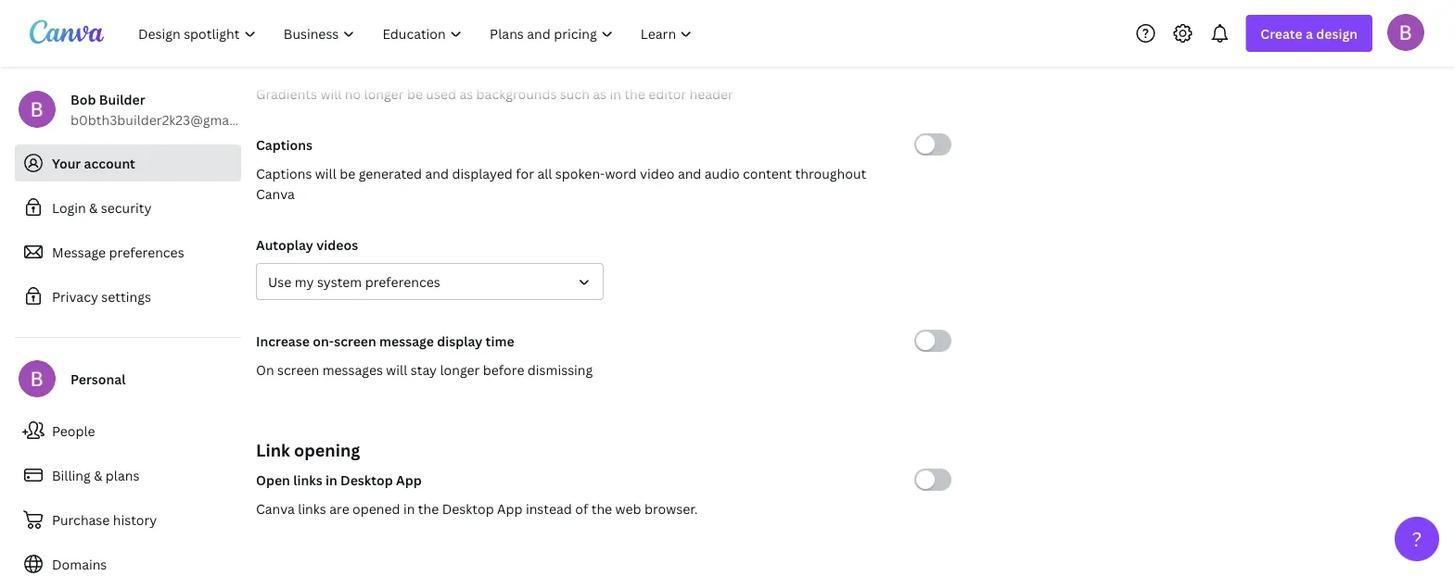 Task type: locate. For each thing, give the bounding box(es) containing it.
longer down display
[[440, 361, 480, 379]]

2 and from the left
[[678, 165, 702, 182]]

will inside captions will be generated and displayed for all spoken-word video and audio content throughout canva
[[315, 165, 336, 182]]

& right login
[[89, 199, 98, 217]]

settings
[[101, 288, 151, 306]]

1 horizontal spatial app
[[497, 500, 523, 518]]

editor
[[649, 85, 687, 102]]

are
[[329, 500, 349, 518]]

canva down open
[[256, 500, 295, 518]]

captions
[[256, 136, 313, 154], [256, 165, 312, 182]]

as right such
[[593, 85, 607, 102]]

1 horizontal spatial as
[[593, 85, 607, 102]]

1 vertical spatial captions
[[256, 165, 312, 182]]

spoken-
[[555, 165, 605, 182]]

1 horizontal spatial preferences
[[365, 273, 440, 291]]

1 horizontal spatial the
[[591, 500, 612, 518]]

captions for captions
[[256, 136, 313, 154]]

0 horizontal spatial app
[[396, 472, 422, 489]]

1 horizontal spatial screen
[[334, 333, 376, 350]]

screen down increase
[[277, 361, 319, 379]]

audio
[[705, 165, 740, 182]]

autoplay videos
[[256, 236, 358, 254]]

will left "stay"
[[386, 361, 407, 379]]

as right used
[[459, 85, 473, 102]]

0 vertical spatial captions
[[256, 136, 313, 154]]

the
[[625, 85, 645, 102], [418, 500, 439, 518], [591, 500, 612, 518]]

in right opened on the bottom of the page
[[403, 500, 415, 518]]

1 vertical spatial screen
[[277, 361, 319, 379]]

0 horizontal spatial as
[[459, 85, 473, 102]]

preferences up message
[[365, 273, 440, 291]]

canva inside captions will be generated and displayed for all spoken-word video and audio content throughout canva
[[256, 185, 295, 203]]

screen
[[334, 333, 376, 350], [277, 361, 319, 379]]

1 vertical spatial &
[[94, 467, 102, 485]]

1 vertical spatial canva
[[256, 500, 295, 518]]

messages
[[322, 361, 383, 379]]

captions for captions will be generated and displayed for all spoken-word video and audio content throughout canva
[[256, 165, 312, 182]]

0 horizontal spatial longer
[[364, 85, 404, 102]]

content
[[743, 165, 792, 182]]

1 vertical spatial preferences
[[365, 273, 440, 291]]

bob
[[70, 90, 96, 108]]

on-
[[313, 333, 334, 350]]

stay
[[411, 361, 437, 379]]

design
[[1316, 25, 1358, 42]]

links
[[293, 472, 322, 489], [298, 500, 326, 518]]

browser.
[[645, 500, 698, 518]]

2 as from the left
[[593, 85, 607, 102]]

in right such
[[610, 85, 621, 102]]

0 horizontal spatial and
[[425, 165, 449, 182]]

1 vertical spatial in
[[326, 472, 337, 489]]

2 horizontal spatial in
[[610, 85, 621, 102]]

1 captions from the top
[[256, 136, 313, 154]]

login & security link
[[15, 189, 241, 226]]

longer
[[364, 85, 404, 102], [440, 361, 480, 379]]

0 vertical spatial be
[[407, 85, 423, 102]]

your account
[[52, 154, 135, 172]]

and right "video"
[[678, 165, 702, 182]]

0 vertical spatial will
[[320, 85, 342, 102]]

0 horizontal spatial be
[[340, 165, 355, 182]]

people
[[52, 423, 95, 440]]

captions inside captions will be generated and displayed for all spoken-word video and audio content throughout canva
[[256, 165, 312, 182]]

1 vertical spatial be
[[340, 165, 355, 182]]

open
[[256, 472, 290, 489]]

links left are
[[298, 500, 326, 518]]

1 vertical spatial links
[[298, 500, 326, 518]]

be left generated
[[340, 165, 355, 182]]

opening
[[294, 439, 360, 462]]

0 vertical spatial canva
[[256, 185, 295, 203]]

bob builder image
[[1388, 14, 1425, 51]]

0 horizontal spatial screen
[[277, 361, 319, 379]]

preferences down login & security link
[[109, 243, 184, 261]]

canva
[[256, 185, 295, 203], [256, 500, 295, 518]]

on
[[256, 361, 274, 379]]

1 canva from the top
[[256, 185, 295, 203]]

such
[[560, 85, 590, 102]]

domains
[[52, 556, 107, 574]]

Use my system preferences button
[[256, 263, 604, 301]]

as
[[459, 85, 473, 102], [593, 85, 607, 102]]

and left displayed
[[425, 165, 449, 182]]

security
[[101, 199, 152, 217]]

the right of at the bottom left of the page
[[591, 500, 612, 518]]

0 vertical spatial in
[[610, 85, 621, 102]]

create a design button
[[1246, 15, 1373, 52]]

desktop
[[340, 472, 393, 489], [442, 500, 494, 518]]

canva up the autoplay at the left top of the page
[[256, 185, 295, 203]]

preferences
[[109, 243, 184, 261], [365, 273, 440, 291]]

captions up the autoplay at the left top of the page
[[256, 165, 312, 182]]

history
[[113, 512, 157, 529]]

privacy settings link
[[15, 278, 241, 315]]

app
[[396, 472, 422, 489], [497, 500, 523, 518]]

desktop up opened on the bottom of the page
[[340, 472, 393, 489]]

2 captions from the top
[[256, 165, 312, 182]]

in
[[610, 85, 621, 102], [326, 472, 337, 489], [403, 500, 415, 518]]

purchase
[[52, 512, 110, 529]]

header
[[690, 85, 734, 102]]

0 vertical spatial links
[[293, 472, 322, 489]]

domains link
[[15, 546, 241, 577]]

and
[[425, 165, 449, 182], [678, 165, 702, 182]]

be left used
[[407, 85, 423, 102]]

0 horizontal spatial preferences
[[109, 243, 184, 261]]

be
[[407, 85, 423, 102], [340, 165, 355, 182]]

the right opened on the bottom of the page
[[418, 500, 439, 518]]

?
[[1412, 526, 1422, 553]]

increase
[[256, 333, 310, 350]]

desktop left instead
[[442, 500, 494, 518]]

will left no
[[320, 85, 342, 102]]

generated
[[359, 165, 422, 182]]

gradients will no longer be used as backgrounds such as in the editor header
[[256, 85, 734, 102]]

autoplay
[[256, 236, 313, 254]]

login
[[52, 199, 86, 217]]

1 horizontal spatial and
[[678, 165, 702, 182]]

captions down gradients
[[256, 136, 313, 154]]

0 vertical spatial screen
[[334, 333, 376, 350]]

app left instead
[[497, 500, 523, 518]]

in up are
[[326, 472, 337, 489]]

screen up messages
[[334, 333, 376, 350]]

1 horizontal spatial longer
[[440, 361, 480, 379]]

1 horizontal spatial in
[[403, 500, 415, 518]]

2 vertical spatial will
[[386, 361, 407, 379]]

open links in desktop app
[[256, 472, 422, 489]]

word
[[605, 165, 637, 182]]

0 horizontal spatial desktop
[[340, 472, 393, 489]]

will
[[320, 85, 342, 102], [315, 165, 336, 182], [386, 361, 407, 379]]

1 vertical spatial will
[[315, 165, 336, 182]]

dismissing
[[528, 361, 593, 379]]

message
[[52, 243, 106, 261]]

links down link opening
[[293, 472, 322, 489]]

& left plans
[[94, 467, 102, 485]]

create
[[1261, 25, 1303, 42]]

display
[[437, 333, 483, 350]]

login & security
[[52, 199, 152, 217]]

1 vertical spatial desktop
[[442, 500, 494, 518]]

2 canva from the top
[[256, 500, 295, 518]]

used
[[426, 85, 456, 102]]

a
[[1306, 25, 1313, 42]]

the left editor
[[625, 85, 645, 102]]

0 vertical spatial preferences
[[109, 243, 184, 261]]

b0bth3builder2k23@gmail.com
[[70, 111, 267, 128]]

will left generated
[[315, 165, 336, 182]]

0 vertical spatial &
[[89, 199, 98, 217]]

1 as from the left
[[459, 85, 473, 102]]

app up opened on the bottom of the page
[[396, 472, 422, 489]]

longer right no
[[364, 85, 404, 102]]



Task type: describe. For each thing, give the bounding box(es) containing it.
be inside captions will be generated and displayed for all spoken-word video and audio content throughout canva
[[340, 165, 355, 182]]

time
[[486, 333, 514, 350]]

links for in
[[293, 472, 322, 489]]

billing & plans
[[52, 467, 140, 485]]

of
[[575, 500, 588, 518]]

for
[[516, 165, 534, 182]]

purchase history link
[[15, 502, 241, 539]]

account
[[84, 154, 135, 172]]

message preferences
[[52, 243, 184, 261]]

billing & plans link
[[15, 457, 241, 494]]

purchase history
[[52, 512, 157, 529]]

privacy settings
[[52, 288, 151, 306]]

opened
[[353, 500, 400, 518]]

0 vertical spatial desktop
[[340, 472, 393, 489]]

no
[[345, 85, 361, 102]]

message preferences link
[[15, 234, 241, 271]]

plans
[[106, 467, 140, 485]]

videos
[[317, 236, 358, 254]]

throughout
[[795, 165, 867, 182]]

on screen messages will stay longer before dismissing
[[256, 361, 593, 379]]

bob builder b0bth3builder2k23@gmail.com
[[70, 90, 267, 128]]

people link
[[15, 413, 241, 450]]

system
[[317, 273, 362, 291]]

before
[[483, 361, 524, 379]]

1 and from the left
[[425, 165, 449, 182]]

? button
[[1395, 518, 1440, 562]]

canva links are opened in the desktop app instead of the web browser.
[[256, 500, 698, 518]]

will for no
[[320, 85, 342, 102]]

1 vertical spatial longer
[[440, 361, 480, 379]]

preferences inside button
[[365, 273, 440, 291]]

instead
[[526, 500, 572, 518]]

link opening
[[256, 439, 360, 462]]

my
[[295, 273, 314, 291]]

displayed
[[452, 165, 513, 182]]

privacy
[[52, 288, 98, 306]]

1 horizontal spatial be
[[407, 85, 423, 102]]

will for be
[[315, 165, 336, 182]]

2 vertical spatial in
[[403, 500, 415, 518]]

billing
[[52, 467, 91, 485]]

all
[[537, 165, 552, 182]]

2 horizontal spatial the
[[625, 85, 645, 102]]

builder
[[99, 90, 145, 108]]

create a design
[[1261, 25, 1358, 42]]

personal
[[70, 371, 126, 388]]

1 horizontal spatial desktop
[[442, 500, 494, 518]]

& for billing
[[94, 467, 102, 485]]

links for are
[[298, 500, 326, 518]]

top level navigation element
[[126, 15, 708, 52]]

message
[[379, 333, 434, 350]]

0 horizontal spatial the
[[418, 500, 439, 518]]

0 vertical spatial longer
[[364, 85, 404, 102]]

video
[[640, 165, 675, 182]]

use
[[268, 273, 292, 291]]

web
[[616, 500, 641, 518]]

gradients
[[256, 85, 317, 102]]

0 vertical spatial app
[[396, 472, 422, 489]]

your account link
[[15, 145, 241, 182]]

& for login
[[89, 199, 98, 217]]

use my system preferences
[[268, 273, 440, 291]]

0 horizontal spatial in
[[326, 472, 337, 489]]

increase on-screen message display time
[[256, 333, 514, 350]]

captions will be generated and displayed for all spoken-word video and audio content throughout canva
[[256, 165, 867, 203]]

backgrounds
[[476, 85, 557, 102]]

your
[[52, 154, 81, 172]]

link
[[256, 439, 290, 462]]

1 vertical spatial app
[[497, 500, 523, 518]]



Task type: vqa. For each thing, say whether or not it's contained in the screenshot.
"Business" in THE BUSINESS RESOURCES 'link'
no



